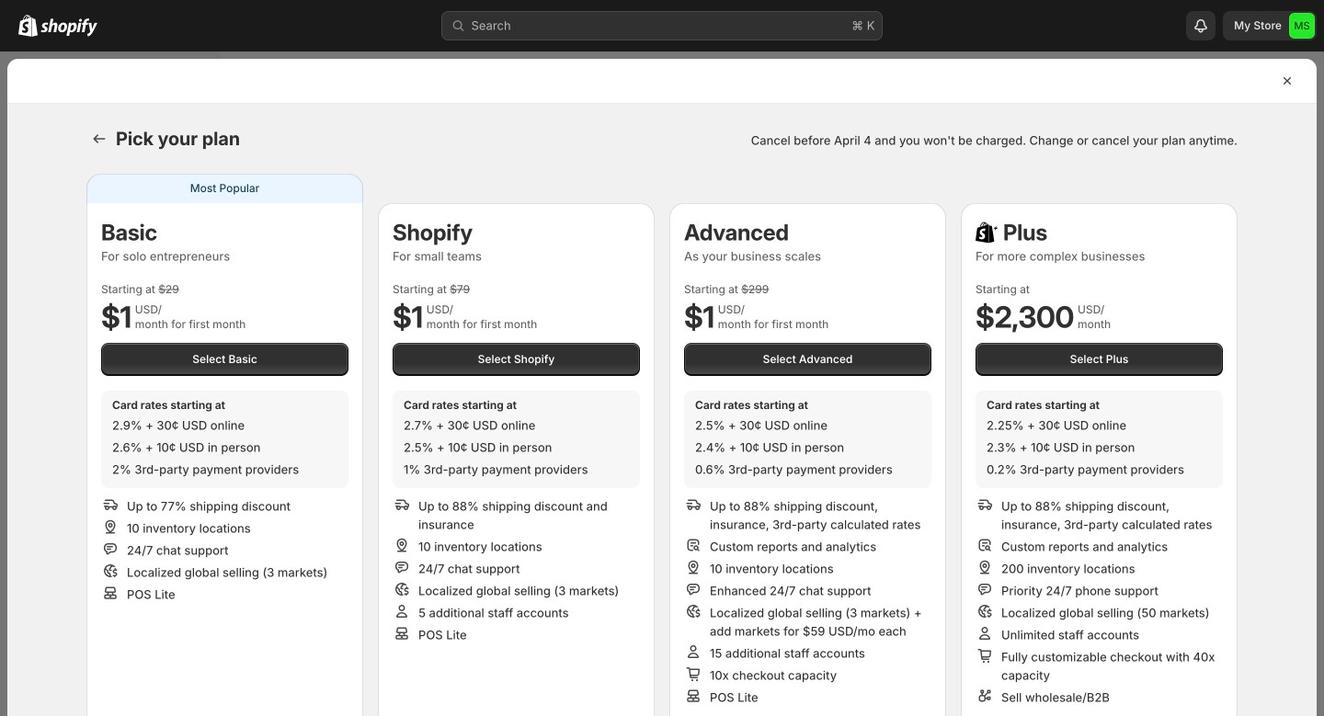 Task type: locate. For each thing, give the bounding box(es) containing it.
shopify image
[[18, 14, 38, 37], [40, 18, 98, 37]]

1 horizontal spatial shopify image
[[40, 18, 98, 37]]

my store image
[[1290, 13, 1316, 39]]



Task type: describe. For each thing, give the bounding box(es) containing it.
0 horizontal spatial shopify image
[[18, 14, 38, 37]]

settings dialog
[[7, 59, 1317, 717]]



Task type: vqa. For each thing, say whether or not it's contained in the screenshot.
Shopify "image"
yes



